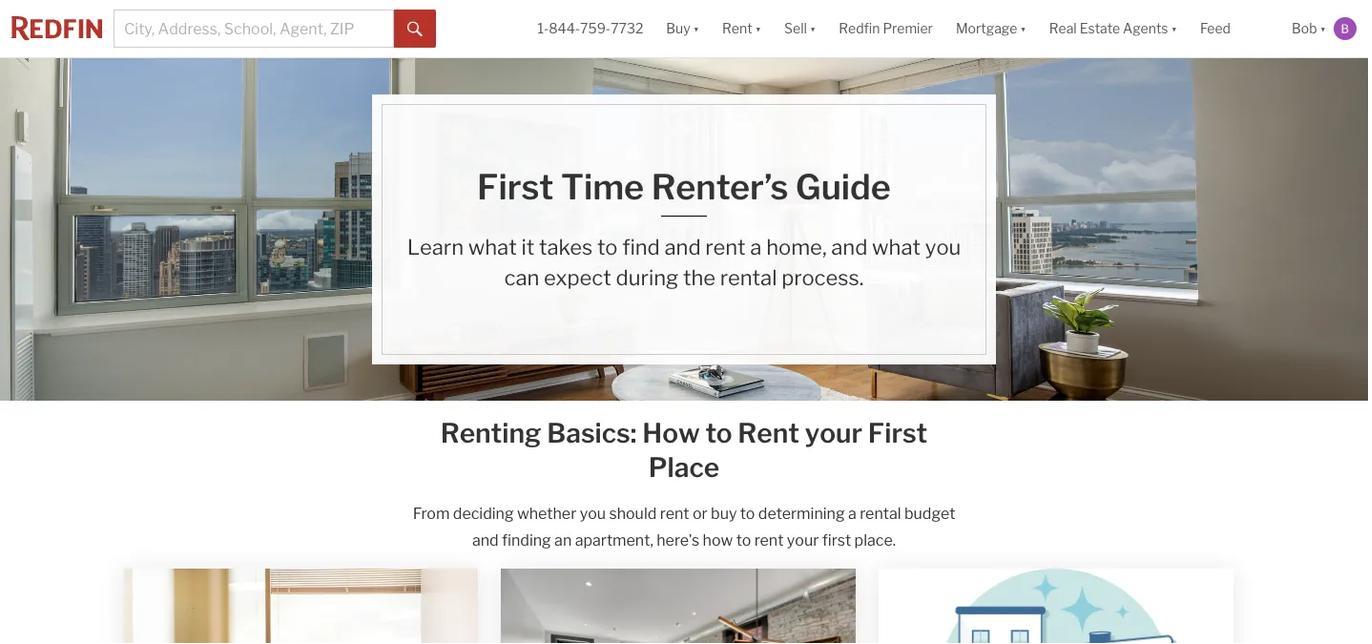 Task type: locate. For each thing, give the bounding box(es) containing it.
mortgage
[[956, 20, 1018, 37]]

renting basics: how to rent your first place
[[441, 417, 928, 484]]

0 vertical spatial a
[[751, 234, 762, 260]]

2 ▾ from the left
[[756, 20, 762, 37]]

1 vertical spatial a
[[849, 504, 857, 523]]

what down guide
[[873, 234, 921, 260]]

1-844-759-7732
[[538, 20, 644, 37]]

rental right the
[[721, 265, 777, 291]]

rent ▾
[[723, 20, 762, 37]]

you
[[926, 234, 962, 260], [580, 504, 606, 523]]

City, Address, School, Agent, ZIP search field
[[114, 10, 394, 48]]

budget
[[905, 504, 956, 523]]

1 vertical spatial your
[[787, 531, 819, 549]]

to inside learn what it takes to find and rent a home, and what you can expect during the rental process.
[[598, 234, 618, 260]]

0 vertical spatial you
[[926, 234, 962, 260]]

7732
[[611, 20, 644, 37]]

4 ▾ from the left
[[1021, 20, 1027, 37]]

sell ▾
[[785, 20, 816, 37]]

guide
[[796, 166, 891, 208]]

▾ for buy ▾
[[694, 20, 700, 37]]

0 vertical spatial rent
[[706, 234, 746, 260]]

1 vertical spatial rental
[[860, 504, 902, 523]]

and
[[665, 234, 701, 260], [832, 234, 868, 260], [472, 531, 499, 549]]

3 ▾ from the left
[[810, 20, 816, 37]]

rental
[[721, 265, 777, 291], [860, 504, 902, 523]]

first up it
[[477, 166, 554, 208]]

1 vertical spatial first
[[869, 417, 928, 450]]

first up budget
[[869, 417, 928, 450]]

first
[[477, 166, 554, 208], [869, 417, 928, 450]]

renter's
[[652, 166, 789, 208]]

and down deciding
[[472, 531, 499, 549]]

0 horizontal spatial what
[[468, 234, 517, 260]]

your down determining
[[787, 531, 819, 549]]

real estate agents ▾ button
[[1038, 0, 1189, 57]]

0 horizontal spatial rent
[[660, 504, 690, 523]]

0 vertical spatial first
[[477, 166, 554, 208]]

1 ▾ from the left
[[694, 20, 700, 37]]

0 horizontal spatial you
[[580, 504, 606, 523]]

rent inside learn what it takes to find and rent a home, and what you can expect during the rental process.
[[706, 234, 746, 260]]

rent right buy ▾
[[723, 20, 753, 37]]

0 vertical spatial rental
[[721, 265, 777, 291]]

sell ▾ button
[[785, 0, 816, 57]]

to inside "renting basics: how to rent your first place"
[[706, 417, 733, 450]]

1 horizontal spatial a
[[849, 504, 857, 523]]

a
[[751, 234, 762, 260], [849, 504, 857, 523]]

redfin agent walking image
[[123, 569, 478, 643]]

during
[[616, 265, 679, 291]]

0 horizontal spatial and
[[472, 531, 499, 549]]

and up the
[[665, 234, 701, 260]]

1 vertical spatial you
[[580, 504, 606, 523]]

1 horizontal spatial you
[[926, 234, 962, 260]]

▾ right agents
[[1172, 20, 1178, 37]]

▾ left sell in the top right of the page
[[756, 20, 762, 37]]

▾ right mortgage
[[1021, 20, 1027, 37]]

learn
[[407, 234, 464, 260]]

what
[[468, 234, 517, 260], [873, 234, 921, 260]]

▾ right buy at the top of the page
[[694, 20, 700, 37]]

2 horizontal spatial rent
[[755, 531, 784, 549]]

0 vertical spatial rent
[[723, 20, 753, 37]]

here's
[[657, 531, 700, 549]]

deciding
[[453, 504, 514, 523]]

and up process.
[[832, 234, 868, 260]]

a left home,
[[751, 234, 762, 260]]

first time renter's guide
[[477, 166, 891, 208]]

rent
[[723, 20, 753, 37], [738, 417, 800, 450]]

user photo image
[[1334, 17, 1357, 40]]

buy
[[711, 504, 737, 523]]

6 ▾ from the left
[[1321, 20, 1327, 37]]

your up determining
[[805, 417, 863, 450]]

to
[[598, 234, 618, 260], [706, 417, 733, 450], [741, 504, 755, 523], [737, 531, 751, 549]]

real estate agents ▾
[[1050, 20, 1178, 37]]

0 horizontal spatial rental
[[721, 265, 777, 291]]

buy ▾ button
[[655, 0, 711, 57]]

or
[[693, 504, 708, 523]]

redfin premier
[[839, 20, 933, 37]]

sell ▾ button
[[773, 0, 828, 57]]

1 horizontal spatial rent
[[706, 234, 746, 260]]

find
[[623, 234, 660, 260]]

a up first
[[849, 504, 857, 523]]

determining
[[759, 504, 845, 523]]

takes
[[539, 234, 593, 260]]

▾ for rent ▾
[[756, 20, 762, 37]]

buy ▾
[[667, 20, 700, 37]]

▾ right sell in the top right of the page
[[810, 20, 816, 37]]

▾ for mortgage ▾
[[1021, 20, 1027, 37]]

▾
[[694, 20, 700, 37], [756, 20, 762, 37], [810, 20, 816, 37], [1021, 20, 1027, 37], [1172, 20, 1178, 37], [1321, 20, 1327, 37]]

rent up the
[[706, 234, 746, 260]]

rent down determining
[[755, 531, 784, 549]]

a inside from deciding whether you should rent or buy to determining a rental budget and finding an apartment, here's how to rent your first place.
[[849, 504, 857, 523]]

how
[[643, 417, 700, 450]]

1 horizontal spatial rental
[[860, 504, 902, 523]]

can
[[505, 265, 540, 291]]

▾ right bob
[[1321, 20, 1327, 37]]

rent ▾ button
[[711, 0, 773, 57]]

feed
[[1201, 20, 1231, 37]]

apartment,
[[575, 531, 654, 549]]

basics:
[[547, 417, 637, 450]]

rental up the "place."
[[860, 504, 902, 523]]

rent
[[706, 234, 746, 260], [660, 504, 690, 523], [755, 531, 784, 549]]

you inside learn what it takes to find and rent a home, and what you can expect during the rental process.
[[926, 234, 962, 260]]

rental inside from deciding whether you should rent or buy to determining a rental budget and finding an apartment, here's how to rent your first place.
[[860, 504, 902, 523]]

1 horizontal spatial what
[[873, 234, 921, 260]]

it
[[522, 234, 535, 260]]

1 vertical spatial rent
[[738, 417, 800, 450]]

▾ for sell ▾
[[810, 20, 816, 37]]

buy
[[667, 20, 691, 37]]

what left it
[[468, 234, 517, 260]]

1-844-759-7732 link
[[538, 20, 644, 37]]

0 horizontal spatial a
[[751, 234, 762, 260]]

1 horizontal spatial first
[[869, 417, 928, 450]]

0 vertical spatial your
[[805, 417, 863, 450]]

rent left or
[[660, 504, 690, 523]]

bob
[[1292, 20, 1318, 37]]

your inside "renting basics: how to rent your first place"
[[805, 417, 863, 450]]

your
[[805, 417, 863, 450], [787, 531, 819, 549]]

rent up determining
[[738, 417, 800, 450]]

place.
[[855, 531, 896, 549]]

5 ▾ from the left
[[1172, 20, 1178, 37]]

buy ▾ button
[[667, 0, 700, 57]]

rent ▾ button
[[723, 0, 762, 57]]



Task type: vqa. For each thing, say whether or not it's contained in the screenshot.
Redfin
yes



Task type: describe. For each thing, give the bounding box(es) containing it.
time
[[561, 166, 644, 208]]

home,
[[767, 234, 827, 260]]

place
[[649, 452, 720, 484]]

living room in apartment for rent image
[[501, 569, 856, 643]]

expect
[[544, 265, 612, 291]]

finding
[[502, 531, 551, 549]]

1 horizontal spatial and
[[665, 234, 701, 260]]

mortgage ▾
[[956, 20, 1027, 37]]

whether
[[517, 504, 577, 523]]

first inside "renting basics: how to rent your first place"
[[869, 417, 928, 450]]

a inside learn what it takes to find and rent a home, and what you can expect during the rental process.
[[751, 234, 762, 260]]

and inside from deciding whether you should rent or buy to determining a rental budget and finding an apartment, here's how to rent your first place.
[[472, 531, 499, 549]]

renting
[[441, 417, 542, 450]]

759-
[[580, 20, 611, 37]]

estate
[[1080, 20, 1121, 37]]

2 what from the left
[[873, 234, 921, 260]]

mortgage ▾ button
[[945, 0, 1038, 57]]

learn what it takes to find and rent a home, and what you can expect during the rental process.
[[407, 234, 962, 291]]

how
[[703, 531, 733, 549]]

▾ inside "link"
[[1172, 20, 1178, 37]]

you inside from deciding whether you should rent or buy to determining a rental budget and finding an apartment, here's how to rent your first place.
[[580, 504, 606, 523]]

rental inside learn what it takes to find and rent a home, and what you can expect during the rental process.
[[721, 265, 777, 291]]

submit search image
[[408, 22, 423, 37]]

process.
[[782, 265, 864, 291]]

sell
[[785, 20, 807, 37]]

1 what from the left
[[468, 234, 517, 260]]

1 vertical spatial rent
[[660, 504, 690, 523]]

the
[[683, 265, 716, 291]]

from deciding whether you should rent or buy to determining a rental budget and finding an apartment, here's how to rent your first place.
[[413, 504, 956, 549]]

bob ▾
[[1292, 20, 1327, 37]]

premier
[[883, 20, 933, 37]]

feed button
[[1189, 0, 1281, 57]]

rent inside "renting basics: how to rent your first place"
[[738, 417, 800, 450]]

2 horizontal spatial and
[[832, 234, 868, 260]]

0 horizontal spatial first
[[477, 166, 554, 208]]

from
[[413, 504, 450, 523]]

agents
[[1124, 20, 1169, 37]]

first
[[823, 531, 852, 549]]

an
[[555, 531, 572, 549]]

redfin premier button
[[828, 0, 945, 57]]

apartment complex image
[[879, 569, 1234, 643]]

2 vertical spatial rent
[[755, 531, 784, 549]]

real estate agents ▾ link
[[1050, 0, 1178, 57]]

real
[[1050, 20, 1077, 37]]

redfin
[[839, 20, 880, 37]]

should
[[609, 504, 657, 523]]

mortgage ▾ button
[[956, 0, 1027, 57]]

rent inside rent ▾ dropdown button
[[723, 20, 753, 37]]

▾ for bob ▾
[[1321, 20, 1327, 37]]

your inside from deciding whether you should rent or buy to determining a rental budget and finding an apartment, here's how to rent your first place.
[[787, 531, 819, 549]]

844-
[[549, 20, 580, 37]]

1-
[[538, 20, 549, 37]]



